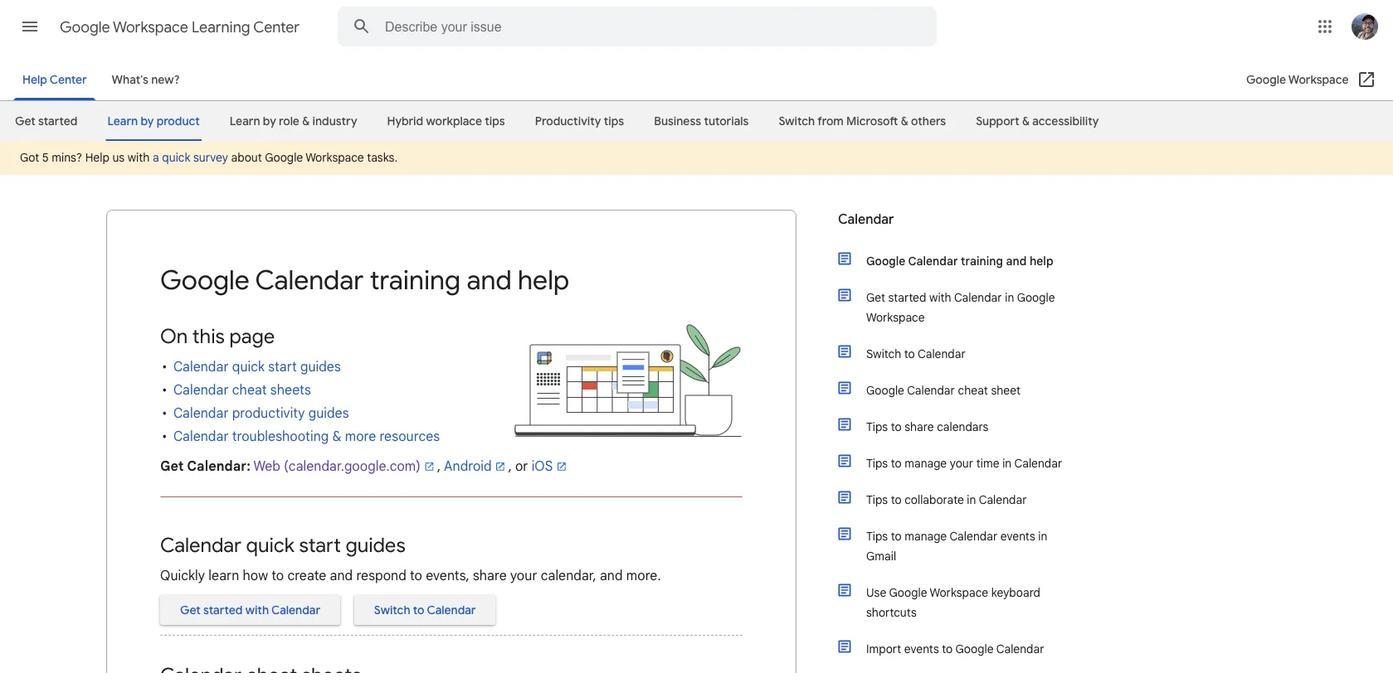 Task type: locate. For each thing, give the bounding box(es) containing it.
0 horizontal spatial center
[[50, 72, 87, 87]]

& right the support
[[1022, 114, 1030, 129]]

0 vertical spatial share
[[905, 420, 934, 434]]

1 horizontal spatial help
[[1030, 254, 1053, 268]]

got 5 mins? help us with a quick survey about google workspace tasks.
[[20, 151, 397, 165]]

gmail
[[866, 549, 896, 564]]

2 horizontal spatial switch
[[866, 347, 901, 361]]

ios link
[[532, 458, 570, 475]]

switch from microsoft & others
[[779, 114, 946, 129]]

0 vertical spatial start
[[268, 358, 297, 375]]

started for get started with calendar
[[203, 603, 243, 618]]

0 horizontal spatial switch to calendar
[[374, 603, 476, 618]]

get for get started
[[15, 114, 35, 129]]

1 horizontal spatial ,
[[508, 458, 512, 475]]

with inside get started with calendar link
[[245, 603, 269, 618]]

, left android
[[437, 458, 441, 475]]

1 horizontal spatial events
[[1000, 529, 1035, 544]]

, left or at the bottom left
[[508, 458, 512, 475]]

help
[[1030, 254, 1053, 268], [518, 263, 569, 297]]

1 horizontal spatial started
[[203, 603, 243, 618]]

workspace inside use google workspace keyboard shortcuts
[[930, 586, 988, 600]]

and
[[1006, 254, 1027, 268], [467, 263, 512, 297], [330, 567, 353, 584], [600, 567, 623, 584]]

get for get started with calendar in google workspace
[[866, 290, 885, 305]]

get for get started with calendar
[[180, 603, 201, 618]]

help inside 'link'
[[1030, 254, 1053, 268]]

android
[[444, 458, 492, 475]]

events up keyboard
[[1000, 529, 1035, 544]]

create
[[287, 567, 326, 584]]

with down how
[[245, 603, 269, 618]]

1 horizontal spatial switch to calendar
[[866, 347, 966, 361]]

calendar inside 'link'
[[908, 254, 958, 268]]

calendar quick start guides link
[[173, 358, 341, 375]]

started inside get started with calendar in google workspace
[[888, 290, 926, 305]]

2 by from the left
[[263, 114, 276, 129]]

guides up calendar troubleshooting & more resources link
[[308, 405, 349, 421]]

2 vertical spatial switch
[[374, 603, 410, 618]]

switch from microsoft & others link
[[779, 107, 946, 135]]

0 horizontal spatial learn
[[107, 114, 138, 129]]

0 horizontal spatial training
[[370, 263, 460, 297]]

2 vertical spatial started
[[203, 603, 243, 618]]

shortcuts
[[866, 606, 917, 620]]

learn up us
[[107, 114, 138, 129]]

learn up about
[[230, 114, 260, 129]]

1 horizontal spatial google calendar training and help
[[866, 254, 1053, 268]]

center up get started link
[[50, 72, 87, 87]]

manage inside tips to manage calendar events in gmail
[[905, 529, 947, 544]]

calendars
[[937, 420, 988, 434]]

get started with calendar in google workspace
[[866, 290, 1055, 325]]

by for role
[[263, 114, 276, 129]]

in down 'google calendar training and help' 'link'
[[1005, 290, 1014, 305]]

1 vertical spatial events
[[904, 642, 939, 657]]

0 vertical spatial switch
[[779, 114, 815, 129]]

microsoft
[[846, 114, 898, 129]]

share inside "tips to share calendars" link
[[905, 420, 934, 434]]

1 vertical spatial help
[[85, 151, 109, 165]]

1 tips from the top
[[866, 420, 888, 434]]

got
[[20, 151, 39, 165]]

0 vertical spatial help
[[22, 72, 47, 87]]

0 horizontal spatial ,
[[437, 458, 441, 475]]

start up create
[[299, 533, 341, 558]]

hybrid workplace tips
[[387, 114, 505, 129]]

get inside get started with calendar in google workspace
[[866, 290, 885, 305]]

0 vertical spatial started
[[38, 114, 77, 129]]

0 horizontal spatial events
[[904, 642, 939, 657]]

1 horizontal spatial learn
[[230, 114, 260, 129]]

help
[[22, 72, 47, 87], [85, 151, 109, 165]]

your
[[950, 456, 973, 471], [510, 567, 537, 584]]

switch to calendar link up google calendar cheat sheet
[[836, 336, 1077, 373]]

to inside tips to manage calendar events in gmail
[[891, 529, 902, 544]]

in right time
[[1002, 456, 1012, 471]]

help left us
[[85, 151, 109, 165]]

start for calendar quick start guides calendar cheat sheets calendar productivity guides calendar troubleshooting & more resources
[[268, 358, 297, 375]]

0 vertical spatial switch to calendar
[[866, 347, 966, 361]]

learn for learn by product
[[107, 114, 138, 129]]

learn by role & industry
[[230, 114, 357, 129]]

calendar inside tips to manage calendar events in gmail
[[950, 529, 997, 544]]

help center link
[[13, 60, 96, 100]]

1 vertical spatial center
[[50, 72, 87, 87]]

cheat left sheet
[[958, 383, 988, 398]]

tips inside tips to manage calendar events in gmail
[[866, 529, 888, 544]]

2 vertical spatial guides
[[346, 533, 406, 558]]

1 vertical spatial started
[[888, 290, 926, 305]]

, for , android
[[437, 458, 441, 475]]

quick right a
[[162, 151, 190, 165]]

2 horizontal spatial started
[[888, 290, 926, 305]]

by left product
[[141, 114, 154, 129]]

manage down collaborate
[[905, 529, 947, 544]]

1 horizontal spatial training
[[961, 254, 1003, 268]]

learn inside learn by role & industry link
[[230, 114, 260, 129]]

ios
[[532, 458, 553, 475]]

google calendar training and help
[[866, 254, 1053, 268], [160, 263, 569, 297]]

get calendar: web (calendar.google.com)
[[160, 458, 421, 475]]

to down tips to share calendars
[[891, 456, 902, 471]]

share right the events,
[[473, 567, 507, 584]]

import events to google calendar link
[[836, 631, 1077, 668]]

0 horizontal spatial tips
[[485, 114, 505, 129]]

in up keyboard
[[1038, 529, 1047, 544]]

0 horizontal spatial start
[[268, 358, 297, 375]]

get started
[[15, 114, 77, 129]]

0 vertical spatial guides
[[300, 358, 341, 375]]

2 learn from the left
[[230, 114, 260, 129]]

2 , from the left
[[508, 458, 512, 475]]

1 vertical spatial switch to calendar link
[[354, 596, 496, 626]]

None search field
[[338, 7, 937, 46]]

quick for calendar quick start guides
[[246, 533, 294, 558]]

tips to share calendars
[[866, 420, 988, 434]]

& inside calendar quick start guides calendar cheat sheets calendar productivity guides calendar troubleshooting & more resources
[[332, 428, 341, 445]]

get started link
[[15, 107, 77, 135]]

tips to manage calendar events in gmail
[[866, 529, 1047, 564]]

1 horizontal spatial your
[[950, 456, 973, 471]]

guides
[[300, 358, 341, 375], [308, 405, 349, 421], [346, 533, 406, 558]]

your left calendar,
[[510, 567, 537, 584]]

with inside get started with calendar in google workspace
[[929, 290, 951, 305]]

guides up sheets
[[300, 358, 341, 375]]

1 horizontal spatial cheat
[[958, 383, 988, 398]]

quick up how
[[246, 533, 294, 558]]

0 vertical spatial events
[[1000, 529, 1035, 544]]

Describe your issue text field
[[385, 7, 895, 46]]

workspace
[[113, 18, 188, 37], [1288, 72, 1349, 87], [305, 151, 364, 165], [866, 310, 925, 325], [930, 586, 988, 600]]

0 vertical spatial with
[[128, 151, 150, 165]]

share left calendars
[[905, 420, 934, 434]]

&
[[302, 114, 310, 129], [901, 114, 908, 129], [1022, 114, 1030, 129], [332, 428, 341, 445]]

1 horizontal spatial help
[[85, 151, 109, 165]]

0 horizontal spatial share
[[473, 567, 507, 584]]

, for , or ios
[[508, 458, 512, 475]]

tips
[[485, 114, 505, 129], [604, 114, 624, 129]]

1 vertical spatial switch to calendar
[[374, 603, 476, 618]]

your left time
[[950, 456, 973, 471]]

switch left from
[[779, 114, 815, 129]]

to up gmail
[[891, 529, 902, 544]]

what's
[[112, 72, 148, 87]]

us
[[112, 151, 125, 165]]

2 tips from the top
[[866, 456, 888, 471]]

google inside 'link'
[[866, 254, 905, 268]]

switch to calendar down quickly learn how to create and respond to events, share your calendar, and more.
[[374, 603, 476, 618]]

use
[[866, 586, 886, 600]]

a
[[153, 151, 159, 165]]

1 horizontal spatial switch to calendar link
[[836, 336, 1077, 373]]

0 vertical spatial your
[[950, 456, 973, 471]]

page
[[229, 324, 275, 349]]

switch to calendar link down quickly learn how to create and respond to events, share your calendar, and more.
[[354, 596, 496, 626]]

calendar,
[[541, 567, 596, 584]]

2 vertical spatial quick
[[246, 533, 294, 558]]

0 vertical spatial manage
[[905, 456, 947, 471]]

guides for calendar quick start guides
[[346, 533, 406, 558]]

with
[[128, 151, 150, 165], [929, 290, 951, 305], [245, 603, 269, 618]]

started down learn
[[203, 603, 243, 618]]

0 horizontal spatial cheat
[[232, 382, 267, 398]]

0 horizontal spatial started
[[38, 114, 77, 129]]

1 by from the left
[[141, 114, 154, 129]]

1 horizontal spatial tips
[[604, 114, 624, 129]]

started down 'google calendar training and help' 'link'
[[888, 290, 926, 305]]

in
[[1005, 290, 1014, 305], [1002, 456, 1012, 471], [967, 493, 976, 507], [1038, 529, 1047, 544]]

,
[[437, 458, 441, 475], [508, 458, 512, 475]]

1 horizontal spatial switch
[[779, 114, 815, 129]]

, or ios
[[508, 458, 553, 475]]

events right the import
[[904, 642, 939, 657]]

start inside calendar quick start guides calendar cheat sheets calendar productivity guides calendar troubleshooting & more resources
[[268, 358, 297, 375]]

1 manage from the top
[[905, 456, 947, 471]]

& left more
[[332, 428, 341, 445]]

1 horizontal spatial with
[[245, 603, 269, 618]]

started up mins?
[[38, 114, 77, 129]]

cheat down calendar quick start guides link
[[232, 382, 267, 398]]

to up google calendar cheat sheet
[[904, 347, 915, 361]]

google inside get started with calendar in google workspace
[[1017, 290, 1055, 305]]

1 vertical spatial start
[[299, 533, 341, 558]]

2 vertical spatial with
[[245, 603, 269, 618]]

1 horizontal spatial share
[[905, 420, 934, 434]]

in inside tips to manage calendar events in gmail
[[1038, 529, 1047, 544]]

2 horizontal spatial with
[[929, 290, 951, 305]]

1 vertical spatial manage
[[905, 529, 947, 544]]

center right the learning
[[253, 18, 300, 37]]

learn inside learn by product link
[[107, 114, 138, 129]]

0 horizontal spatial by
[[141, 114, 154, 129]]

to
[[904, 347, 915, 361], [891, 420, 902, 434], [891, 456, 902, 471], [891, 493, 902, 507], [891, 529, 902, 544], [272, 567, 284, 584], [410, 567, 422, 584], [413, 603, 424, 618], [942, 642, 953, 657]]

1 vertical spatial quick
[[232, 358, 265, 375]]

help up get started link
[[22, 72, 47, 87]]

switch down respond
[[374, 603, 410, 618]]

0 vertical spatial switch to calendar link
[[836, 336, 1077, 373]]

learn
[[107, 114, 138, 129], [230, 114, 260, 129]]

tips for tips to collaborate in calendar
[[866, 493, 888, 507]]

with for get started with calendar
[[245, 603, 269, 618]]

switch
[[779, 114, 815, 129], [866, 347, 901, 361], [374, 603, 410, 618]]

0 horizontal spatial with
[[128, 151, 150, 165]]

with down 'google calendar training and help' 'link'
[[929, 290, 951, 305]]

by
[[141, 114, 154, 129], [263, 114, 276, 129]]

events
[[1000, 529, 1035, 544], [904, 642, 939, 657]]

learning
[[192, 18, 250, 37]]

manage down tips to share calendars
[[905, 456, 947, 471]]

switch up google calendar cheat sheet
[[866, 347, 901, 361]]

1 vertical spatial switch
[[866, 347, 901, 361]]

0 horizontal spatial google calendar training and help
[[160, 263, 569, 297]]

1 , from the left
[[437, 458, 441, 475]]

respond
[[356, 567, 406, 584]]

tips for tips to manage your time in calendar
[[866, 456, 888, 471]]

workplace
[[426, 114, 482, 129]]

cheat inside calendar quick start guides calendar cheat sheets calendar productivity guides calendar troubleshooting & more resources
[[232, 382, 267, 398]]

learn
[[209, 567, 239, 584]]

1 learn from the left
[[107, 114, 138, 129]]

with left a
[[128, 151, 150, 165]]

switch to calendar up google calendar cheat sheet
[[866, 347, 966, 361]]

guides up respond
[[346, 533, 406, 558]]

1 vertical spatial with
[[929, 290, 951, 305]]

your inside tips to manage your time in calendar link
[[950, 456, 973, 471]]

0 vertical spatial center
[[253, 18, 300, 37]]

0 horizontal spatial switch
[[374, 603, 410, 618]]

0 horizontal spatial your
[[510, 567, 537, 584]]

tips right productivity
[[604, 114, 624, 129]]

2 manage from the top
[[905, 529, 947, 544]]

3 tips from the top
[[866, 493, 888, 507]]

industry
[[312, 114, 357, 129]]

quick up calendar cheat sheets link
[[232, 358, 265, 375]]

training inside 'link'
[[961, 254, 1003, 268]]

search help center image
[[345, 10, 378, 43]]

1 horizontal spatial by
[[263, 114, 276, 129]]

by left role
[[263, 114, 276, 129]]

start up sheets
[[268, 358, 297, 375]]

quick inside calendar quick start guides calendar cheat sheets calendar productivity guides calendar troubleshooting & more resources
[[232, 358, 265, 375]]

a quick survey link
[[153, 151, 228, 165]]

calendar:
[[187, 458, 251, 475]]

center
[[253, 18, 300, 37], [50, 72, 87, 87]]

calendar quick start guides calendar cheat sheets calendar productivity guides calendar troubleshooting & more resources
[[173, 358, 440, 445]]

manage for calendar
[[905, 529, 947, 544]]

quick
[[162, 151, 190, 165], [232, 358, 265, 375], [246, 533, 294, 558]]

survey
[[193, 151, 228, 165]]

4 tips from the top
[[866, 529, 888, 544]]

in down tips to manage your time in calendar
[[967, 493, 976, 507]]

training
[[961, 254, 1003, 268], [370, 263, 460, 297]]

tips right workplace
[[485, 114, 505, 129]]

1 horizontal spatial start
[[299, 533, 341, 558]]



Task type: vqa. For each thing, say whether or not it's contained in the screenshot.
luggage,
no



Task type: describe. For each thing, give the bounding box(es) containing it.
quickly
[[160, 567, 205, 584]]

started for get started
[[38, 114, 77, 129]]

accessibility
[[1032, 114, 1099, 129]]

calendar quick start guides
[[160, 533, 406, 558]]

tips for tips to manage calendar events in gmail
[[866, 529, 888, 544]]

learn by role & industry link
[[230, 107, 357, 135]]

mins?
[[52, 151, 82, 165]]

tips to manage your time in calendar link
[[836, 446, 1077, 482]]

google calendar training and help inside 'link'
[[866, 254, 1053, 268]]

"" image
[[514, 324, 743, 438]]

collaborate
[[905, 493, 964, 507]]

tips to collaborate in calendar
[[866, 493, 1027, 507]]

calendar cheat sheets link
[[173, 382, 311, 398]]

google calendar cheat sheet
[[866, 383, 1020, 398]]

google workspace link
[[1246, 60, 1376, 100]]

productivity tips
[[535, 114, 624, 129]]

business
[[654, 114, 701, 129]]

productivity
[[232, 405, 305, 421]]

to left collaborate
[[891, 493, 902, 507]]

google workspace learning center
[[60, 18, 300, 37]]

tips to collaborate in calendar link
[[836, 482, 1077, 519]]

import
[[866, 642, 901, 657]]

hybrid
[[387, 114, 423, 129]]

calendar inside get started with calendar in google workspace
[[954, 290, 1002, 305]]

about
[[231, 151, 262, 165]]

1 vertical spatial your
[[510, 567, 537, 584]]

what's new? link
[[103, 60, 189, 100]]

time
[[976, 456, 999, 471]]

or
[[515, 458, 528, 475]]

learn by product
[[107, 114, 200, 129]]

events,
[[426, 567, 469, 584]]

google workspace learning center link
[[60, 7, 303, 48]]

& left others
[[901, 114, 908, 129]]

tips to manage calendar events in gmail link
[[836, 519, 1077, 575]]

events inside tips to manage calendar events in gmail
[[1000, 529, 1035, 544]]

business tutorials link
[[654, 107, 749, 135]]

get started with calendar link
[[160, 596, 340, 626]]

1 vertical spatial guides
[[308, 405, 349, 421]]

start for calendar quick start guides
[[299, 533, 341, 558]]

troubleshooting
[[232, 428, 329, 445]]

in inside get started with calendar in google workspace
[[1005, 290, 1014, 305]]

5
[[42, 151, 49, 165]]

with for get started with calendar in google workspace
[[929, 290, 951, 305]]

product
[[157, 114, 200, 129]]

to down quickly learn how to create and respond to events, share your calendar, and more.
[[413, 603, 424, 618]]

manage for your
[[905, 456, 947, 471]]

to right how
[[272, 567, 284, 584]]

learn for learn by role & industry
[[230, 114, 260, 129]]

tutorials
[[704, 114, 749, 129]]

main menu image
[[20, 17, 40, 37]]

google workspace
[[1246, 72, 1349, 87]]

tips to manage your time in calendar
[[866, 456, 1062, 471]]

quickly learn how to create and respond to events, share your calendar, and more.
[[160, 567, 661, 584]]

from
[[817, 114, 844, 129]]

role
[[279, 114, 299, 129]]

1 tips from the left
[[485, 114, 505, 129]]

google calendar cheat sheet link
[[836, 373, 1077, 409]]

and inside 'google calendar training and help' 'link'
[[1006, 254, 1027, 268]]

google calendar training and help link
[[836, 243, 1077, 280]]

guides for calendar quick start guides calendar cheat sheets calendar productivity guides calendar troubleshooting & more resources
[[300, 358, 341, 375]]

& right role
[[302, 114, 310, 129]]

use google workspace keyboard shortcuts
[[866, 586, 1040, 620]]

web
[[253, 458, 280, 475]]

new?
[[151, 72, 180, 87]]

get started with calendar in google workspace link
[[836, 280, 1077, 336]]

calendar productivity guides link
[[173, 405, 349, 421]]

productivity
[[535, 114, 601, 129]]

tasks.
[[367, 151, 397, 165]]

this
[[192, 324, 225, 349]]

calendar troubleshooting & more resources link
[[173, 428, 440, 445]]

sheet
[[991, 383, 1020, 398]]

android link
[[444, 458, 508, 475]]

started for get started with calendar in google workspace
[[888, 290, 926, 305]]

use google workspace keyboard shortcuts link
[[836, 575, 1077, 631]]

learn by product link
[[107, 107, 200, 135]]

(calendar.google.com)
[[284, 458, 421, 475]]

help center
[[22, 72, 87, 87]]

on this page
[[160, 324, 275, 349]]

1 horizontal spatial center
[[253, 18, 300, 37]]

to down use google workspace keyboard shortcuts
[[942, 642, 953, 657]]

get for get calendar: web (calendar.google.com)
[[160, 458, 184, 475]]

tips for tips to share calendars
[[866, 420, 888, 434]]

to left the events,
[[410, 567, 422, 584]]

web (calendar.google.com) link
[[251, 458, 437, 475]]

keyboard
[[991, 586, 1040, 600]]

support & accessibility link
[[976, 107, 1099, 135]]

0 horizontal spatial help
[[518, 263, 569, 297]]

1 vertical spatial share
[[473, 567, 507, 584]]

sheets
[[270, 382, 311, 398]]

get started with calendar
[[180, 603, 320, 618]]

business tutorials
[[654, 114, 749, 129]]

0 horizontal spatial help
[[22, 72, 47, 87]]

productivity tips link
[[535, 107, 624, 135]]

by for product
[[141, 114, 154, 129]]

0 horizontal spatial switch to calendar link
[[354, 596, 496, 626]]

hybrid workplace tips link
[[387, 107, 505, 135]]

how
[[243, 567, 268, 584]]

google inside use google workspace keyboard shortcuts
[[889, 586, 927, 600]]

on
[[160, 324, 188, 349]]

workspace inside get started with calendar in google workspace
[[866, 310, 925, 325]]

tips to share calendars link
[[836, 409, 1077, 446]]

more
[[345, 428, 376, 445]]

2 tips from the left
[[604, 114, 624, 129]]

calendar link
[[838, 210, 1077, 243]]

import events to google calendar
[[866, 642, 1044, 657]]

0 vertical spatial quick
[[162, 151, 190, 165]]

to down google calendar cheat sheet
[[891, 420, 902, 434]]

quick for calendar quick start guides calendar cheat sheets calendar productivity guides calendar troubleshooting & more resources
[[232, 358, 265, 375]]

others
[[911, 114, 946, 129]]



